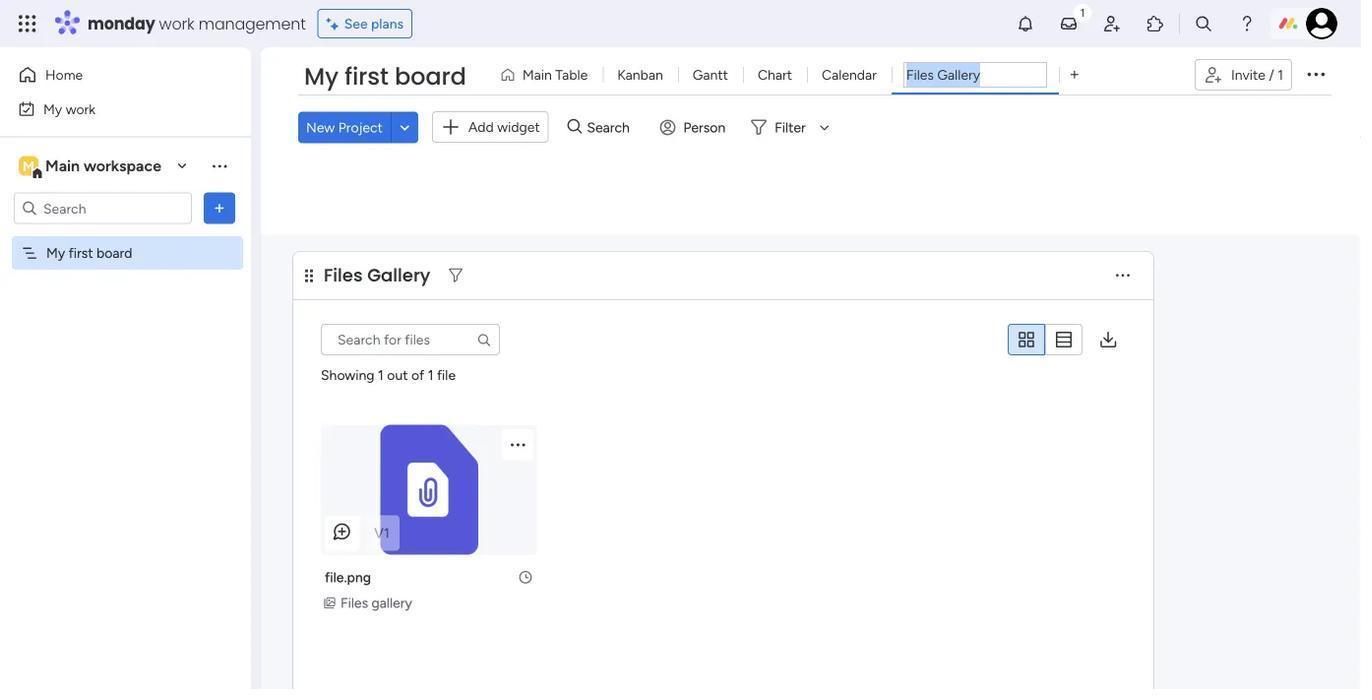Task type: locate. For each thing, give the bounding box(es) containing it.
main right workspace icon
[[45, 157, 80, 175]]

first
[[345, 60, 389, 93], [69, 245, 93, 261]]

files gallery
[[324, 262, 431, 288]]

person
[[684, 119, 726, 136]]

my down home
[[43, 100, 62, 117]]

2 vertical spatial my
[[46, 245, 65, 261]]

my first board inside field
[[304, 60, 467, 93]]

None field
[[904, 62, 1047, 88]]

my first board down search in workspace field
[[46, 245, 132, 261]]

gallery layout group
[[1008, 323, 1083, 355]]

new project
[[306, 119, 383, 136]]

files down file.png
[[341, 594, 368, 611]]

add widget button
[[432, 111, 549, 143]]

1 inside button
[[1278, 66, 1284, 83]]

my first board
[[304, 60, 467, 93], [46, 245, 132, 261]]

my work button
[[12, 93, 212, 125]]

files
[[324, 262, 363, 288], [341, 594, 368, 611]]

1 horizontal spatial work
[[159, 12, 195, 34]]

1 left out
[[378, 366, 384, 383]]

0 vertical spatial my
[[304, 60, 339, 93]]

my first board down plans
[[304, 60, 467, 93]]

main inside workspace selection element
[[45, 157, 80, 175]]

add widget
[[469, 119, 540, 135]]

showing 1 out of 1 file
[[321, 366, 456, 383]]

monday
[[88, 12, 155, 34]]

first inside field
[[345, 60, 389, 93]]

main
[[523, 66, 552, 83], [45, 157, 80, 175]]

angle down image
[[400, 120, 410, 135]]

main left table
[[523, 66, 552, 83]]

board up 'angle down' image
[[395, 60, 467, 93]]

my up new
[[304, 60, 339, 93]]

calendar
[[822, 66, 877, 83]]

option
[[0, 235, 251, 239]]

0 vertical spatial board
[[395, 60, 467, 93]]

0 vertical spatial first
[[345, 60, 389, 93]]

1 image
[[1074, 1, 1092, 23]]

files for files gallery
[[324, 262, 363, 288]]

kanban
[[618, 66, 663, 83]]

see plans button
[[318, 9, 413, 38]]

1 right of
[[428, 366, 434, 383]]

my
[[304, 60, 339, 93], [43, 100, 62, 117], [46, 245, 65, 261]]

None search field
[[321, 324, 500, 355]]

work
[[159, 12, 195, 34], [66, 100, 96, 117]]

first down search in workspace field
[[69, 245, 93, 261]]

my down search in workspace field
[[46, 245, 65, 261]]

0 vertical spatial my first board
[[304, 60, 467, 93]]

main table
[[523, 66, 588, 83]]

2 horizontal spatial 1
[[1278, 66, 1284, 83]]

first inside list box
[[69, 245, 93, 261]]

add
[[469, 119, 494, 135]]

main for main table
[[523, 66, 552, 83]]

0 vertical spatial main
[[523, 66, 552, 83]]

notifications image
[[1016, 14, 1036, 33]]

gallery
[[372, 594, 412, 611]]

arrow down image
[[813, 115, 837, 139]]

0 horizontal spatial first
[[69, 245, 93, 261]]

1 vertical spatial my
[[43, 100, 62, 117]]

m
[[23, 158, 34, 174]]

main inside button
[[523, 66, 552, 83]]

0 vertical spatial files
[[324, 262, 363, 288]]

person button
[[652, 112, 738, 143]]

1 vertical spatial first
[[69, 245, 93, 261]]

calendar button
[[807, 59, 892, 91]]

select product image
[[18, 14, 37, 33]]

project
[[338, 119, 383, 136]]

1 horizontal spatial board
[[395, 60, 467, 93]]

table
[[556, 66, 588, 83]]

gantt button
[[678, 59, 743, 91]]

1 horizontal spatial my first board
[[304, 60, 467, 93]]

0 horizontal spatial work
[[66, 100, 96, 117]]

work down home
[[66, 100, 96, 117]]

1 vertical spatial files
[[341, 594, 368, 611]]

1 vertical spatial my first board
[[46, 245, 132, 261]]

files gallery main content
[[261, 235, 1362, 689]]

invite
[[1232, 66, 1266, 83]]

first up project
[[345, 60, 389, 93]]

1 vertical spatial board
[[97, 245, 132, 261]]

management
[[199, 12, 306, 34]]

monday work management
[[88, 12, 306, 34]]

1 horizontal spatial first
[[345, 60, 389, 93]]

v2 search image
[[568, 116, 582, 138]]

see
[[344, 15, 368, 32]]

Search field
[[582, 113, 641, 141]]

1 right / at the top right of page
[[1278, 66, 1284, 83]]

0 horizontal spatial board
[[97, 245, 132, 261]]

work right monday
[[159, 12, 195, 34]]

0 vertical spatial work
[[159, 12, 195, 34]]

invite / 1 button
[[1195, 59, 1293, 91]]

files gallery
[[341, 594, 412, 611]]

0 horizontal spatial my first board
[[46, 245, 132, 261]]

1
[[1278, 66, 1284, 83], [378, 366, 384, 383], [428, 366, 434, 383]]

Search for files search field
[[321, 324, 500, 355]]

file actions image
[[508, 434, 528, 454]]

files for files gallery
[[341, 594, 368, 611]]

my inside my first board list box
[[46, 245, 65, 261]]

1 vertical spatial main
[[45, 157, 80, 175]]

showing
[[321, 366, 375, 383]]

work inside 'button'
[[66, 100, 96, 117]]

file
[[437, 366, 456, 383]]

1 horizontal spatial main
[[523, 66, 552, 83]]

Search in workspace field
[[41, 197, 164, 220]]

board
[[395, 60, 467, 93], [97, 245, 132, 261]]

board down search in workspace field
[[97, 245, 132, 261]]

see plans
[[344, 15, 404, 32]]

1 vertical spatial work
[[66, 100, 96, 117]]

files inside "button"
[[341, 594, 368, 611]]

apps image
[[1146, 14, 1166, 33]]

out
[[387, 366, 408, 383]]

files right dapulse drag handle 3 'icon'
[[324, 262, 363, 288]]

workspace options image
[[210, 156, 229, 176]]

0 horizontal spatial main
[[45, 157, 80, 175]]



Task type: vqa. For each thing, say whether or not it's contained in the screenshot.
DAPULSE CLOSE image
no



Task type: describe. For each thing, give the bounding box(es) containing it.
options image
[[1305, 62, 1328, 85]]

help image
[[1238, 14, 1257, 33]]

work for monday
[[159, 12, 195, 34]]

filter button
[[744, 112, 837, 143]]

gantt
[[693, 66, 729, 83]]

main for main workspace
[[45, 157, 80, 175]]

search image
[[477, 332, 492, 347]]

my inside my work 'button'
[[43, 100, 62, 117]]

of
[[412, 366, 425, 383]]

main table button
[[492, 59, 603, 91]]

chart
[[758, 66, 793, 83]]

0 horizontal spatial 1
[[378, 366, 384, 383]]

download image
[[1099, 329, 1119, 349]]

home
[[45, 66, 83, 83]]

my first board list box
[[0, 232, 251, 536]]

work for my
[[66, 100, 96, 117]]

board inside list box
[[97, 245, 132, 261]]

gallery
[[367, 262, 431, 288]]

main workspace
[[45, 157, 161, 175]]

/
[[1269, 66, 1275, 83]]

files gallery button
[[321, 592, 418, 613]]

kanban button
[[603, 59, 678, 91]]

new
[[306, 119, 335, 136]]

workspace selection element
[[19, 154, 164, 180]]

v1
[[374, 524, 390, 541]]

new project button
[[298, 112, 391, 143]]

v2 funnel image
[[449, 268, 463, 282]]

home button
[[12, 59, 212, 91]]

My first board field
[[299, 60, 471, 94]]

add view image
[[1071, 68, 1079, 82]]

more dots image
[[1117, 268, 1130, 282]]

widget
[[497, 119, 540, 135]]

my inside my first board field
[[304, 60, 339, 93]]

my first board inside list box
[[46, 245, 132, 261]]

workspace
[[84, 157, 161, 175]]

search everything image
[[1194, 14, 1214, 33]]

plans
[[371, 15, 404, 32]]

board inside field
[[395, 60, 467, 93]]

options image
[[210, 198, 229, 218]]

john smith image
[[1307, 8, 1338, 39]]

1 horizontal spatial 1
[[428, 366, 434, 383]]

invite members image
[[1103, 14, 1122, 33]]

dapulse drag handle 3 image
[[305, 268, 313, 282]]

chart button
[[743, 59, 807, 91]]

filter
[[775, 119, 806, 136]]

none search field inside files gallery main content
[[321, 324, 500, 355]]

workspace image
[[19, 155, 38, 177]]

inbox image
[[1059, 14, 1079, 33]]

invite / 1
[[1232, 66, 1284, 83]]

file.png
[[325, 569, 371, 585]]

my work
[[43, 100, 96, 117]]



